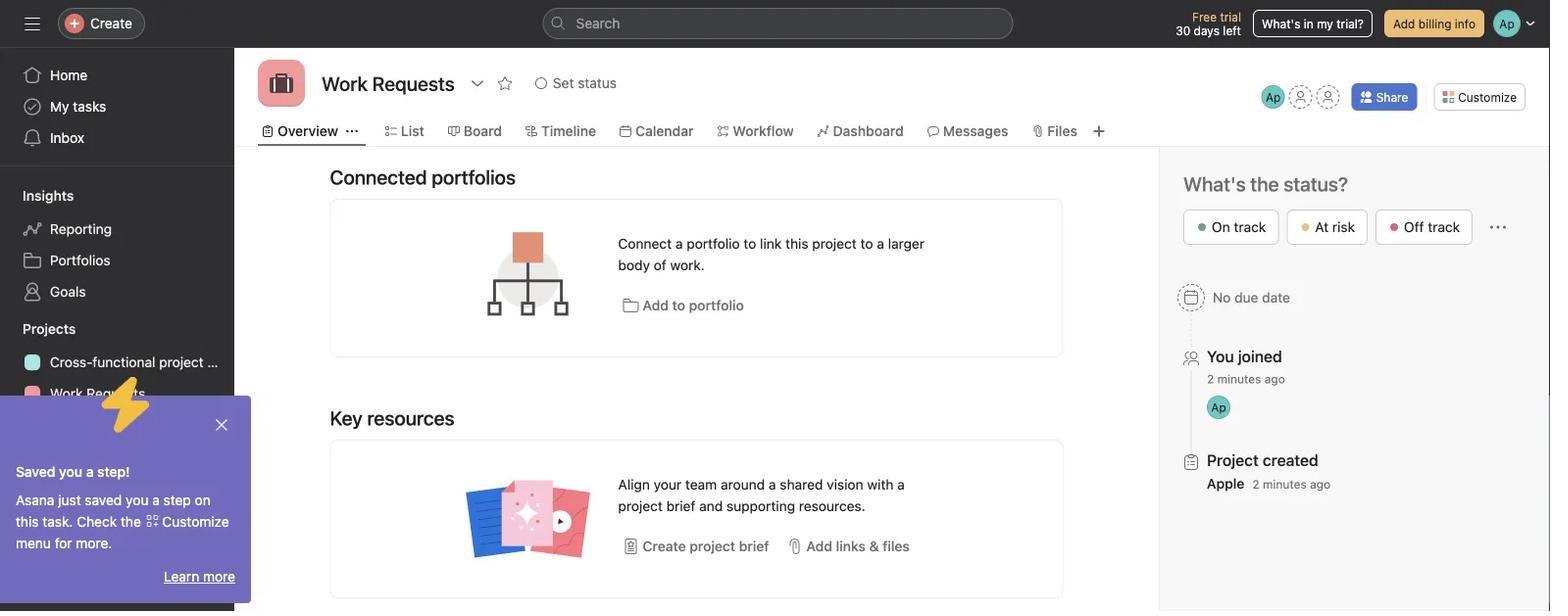 Task type: vqa. For each thing, say whether or not it's contained in the screenshot.
The Add Tab "ICON"
yes



Task type: describe. For each thing, give the bounding box(es) containing it.
create button
[[58, 8, 145, 39]]

no due date
[[1213, 290, 1290, 306]]

add to starred image
[[497, 75, 513, 91]]

status
[[578, 75, 617, 91]]

timeline link
[[526, 121, 596, 142]]

more.
[[76, 536, 112, 552]]

days
[[1194, 24, 1220, 37]]

billing
[[1419, 17, 1452, 30]]

links
[[836, 539, 866, 555]]

link
[[760, 236, 782, 252]]

share
[[1376, 90, 1408, 104]]

a up work.
[[675, 236, 683, 252]]

what's for what's in my trial?
[[1262, 17, 1301, 30]]

inbox link
[[11, 123, 223, 154]]

goals link
[[11, 276, 223, 308]]

body
[[618, 257, 650, 274]]

date
[[1262, 290, 1290, 306]]

my
[[1317, 17, 1333, 30]]

asana just saved you a step on this task. check the
[[16, 493, 211, 530]]

add for add to portfolio
[[643, 298, 669, 314]]

on track
[[1212, 219, 1266, 235]]

workspace
[[73, 456, 141, 473]]

learn more link
[[164, 569, 235, 585]]

ap button
[[1262, 85, 1285, 109]]

your
[[654, 477, 682, 493]]

on
[[195, 493, 211, 509]]

track for off track
[[1428, 219, 1460, 235]]

menu
[[16, 536, 51, 552]]

messages
[[943, 123, 1008, 139]]

hide sidebar image
[[25, 16, 40, 31]]

off track
[[1404, 219, 1460, 235]]

2 for joined
[[1207, 373, 1214, 386]]

saved
[[85, 493, 122, 509]]

and
[[699, 499, 723, 515]]

customize for customize
[[1458, 90, 1517, 104]]

projects button
[[0, 320, 76, 339]]

requests
[[87, 386, 145, 402]]

saved
[[16, 464, 55, 480]]

brief inside 'button'
[[739, 539, 769, 555]]

workflow link
[[717, 121, 794, 142]]

tab actions image
[[346, 125, 358, 137]]

cross-
[[50, 354, 93, 371]]

resources.
[[799, 499, 865, 515]]

larger
[[888, 236, 925, 252]]

of
[[654, 257, 667, 274]]

a inside asana just saved you a step on this task. check the
[[152, 493, 160, 509]]

reporting link
[[11, 214, 223, 245]]

learn more
[[164, 569, 235, 585]]

briefcase image
[[270, 72, 293, 95]]

project inside align your team around a shared vision with a project brief and supporting resources.
[[618, 499, 663, 515]]

files
[[883, 539, 910, 555]]

share button
[[1352, 83, 1417, 111]]

project created
[[1207, 452, 1318, 470]]

key resources
[[330, 407, 455, 430]]

at risk
[[1315, 219, 1355, 235]]

off track button
[[1376, 210, 1473, 245]]

reporting
[[50, 221, 112, 237]]

trial?
[[1337, 17, 1364, 30]]

align
[[618, 477, 650, 493]]

board link
[[448, 121, 502, 142]]

portfolio for a
[[687, 236, 740, 252]]

on
[[1212, 219, 1230, 235]]

due
[[1235, 290, 1258, 306]]

left
[[1223, 24, 1241, 37]]

project inside 'button'
[[690, 539, 735, 555]]

dashboard
[[833, 123, 904, 139]]

insights button
[[0, 186, 74, 206]]

my workspace
[[50, 456, 141, 473]]

on track button
[[1183, 210, 1279, 245]]

what's the status?
[[1183, 173, 1348, 196]]

risk
[[1332, 219, 1355, 235]]

joined
[[1238, 348, 1282, 366]]

list link
[[385, 121, 424, 142]]

1 horizontal spatial to
[[744, 236, 756, 252]]

trial
[[1220, 10, 1241, 24]]

show options image
[[470, 75, 485, 91]]

timeline
[[541, 123, 596, 139]]

task.
[[42, 514, 73, 530]]

add links & files button
[[782, 529, 915, 565]]

&
[[869, 539, 879, 555]]

project inside 'element'
[[159, 354, 204, 371]]

workflow
[[733, 123, 794, 139]]

brief inside align your team around a shared vision with a project brief and supporting resources.
[[666, 499, 696, 515]]

align your team around a shared vision with a project brief and supporting resources.
[[618, 477, 905, 515]]

the status?
[[1250, 173, 1348, 196]]

set status button
[[526, 70, 626, 97]]

files link
[[1032, 121, 1077, 142]]

apple link
[[1207, 476, 1245, 492]]

a left larger
[[877, 236, 884, 252]]

insights
[[23, 188, 74, 204]]

at risk button
[[1287, 210, 1368, 245]]



Task type: locate. For each thing, give the bounding box(es) containing it.
search
[[576, 15, 620, 31]]

what's for what's the status?
[[1183, 173, 1246, 196]]

2 horizontal spatial to
[[860, 236, 873, 252]]

global element
[[0, 48, 234, 166]]

0 vertical spatial customize
[[1458, 90, 1517, 104]]

board
[[464, 123, 502, 139]]

1 vertical spatial you
[[126, 493, 149, 509]]

what's
[[1262, 17, 1301, 30], [1183, 173, 1246, 196]]

1 vertical spatial portfolio
[[689, 298, 744, 314]]

ago down project created
[[1310, 478, 1331, 492]]

create project brief
[[643, 539, 769, 555]]

more
[[203, 569, 235, 585]]

minutes for you
[[1217, 373, 1261, 386]]

ap
[[1266, 90, 1281, 104], [1211, 401, 1226, 415]]

for
[[55, 536, 72, 552]]

asana
[[16, 493, 54, 509]]

0 horizontal spatial ago
[[1265, 373, 1285, 386]]

1 horizontal spatial track
[[1428, 219, 1460, 235]]

portfolio down work.
[[689, 298, 744, 314]]

ago down joined
[[1265, 373, 1285, 386]]

overview link
[[262, 121, 338, 142]]

0 vertical spatial minutes
[[1217, 373, 1261, 386]]

1 vertical spatial create
[[643, 539, 686, 555]]

inbox
[[50, 130, 84, 146]]

add links & files
[[806, 539, 910, 555]]

2 down 'you' on the right
[[1207, 373, 1214, 386]]

teams element
[[0, 414, 234, 484]]

brief down your
[[666, 499, 696, 515]]

to
[[744, 236, 756, 252], [860, 236, 873, 252], [672, 298, 685, 314]]

project down and
[[690, 539, 735, 555]]

shared
[[780, 477, 823, 493]]

2 for apple
[[1252, 478, 1260, 492]]

what's inside button
[[1262, 17, 1301, 30]]

you up just
[[59, 464, 82, 480]]

0 horizontal spatial track
[[1234, 219, 1266, 235]]

track right on
[[1234, 219, 1266, 235]]

create inside dropdown button
[[90, 15, 132, 31]]

project
[[812, 236, 857, 252], [159, 354, 204, 371], [618, 499, 663, 515], [690, 539, 735, 555]]

around
[[721, 477, 765, 493]]

ago for you
[[1265, 373, 1285, 386]]

a left step
[[152, 493, 160, 509]]

create inside 'button'
[[643, 539, 686, 555]]

0 horizontal spatial ap
[[1211, 401, 1226, 415]]

0 vertical spatial create
[[90, 15, 132, 31]]

connect a portfolio to link this project to a larger body of work.
[[618, 236, 925, 274]]

dashboard link
[[817, 121, 904, 142]]

brief down supporting
[[739, 539, 769, 555]]

customize down on
[[162, 514, 229, 530]]

0 horizontal spatial create
[[90, 15, 132, 31]]

create project brief button
[[618, 529, 774, 565]]

work requests link
[[11, 378, 223, 410]]

1 horizontal spatial create
[[643, 539, 686, 555]]

what's left in at the top right of page
[[1262, 17, 1301, 30]]

minutes down project created
[[1263, 478, 1307, 492]]

add down of
[[643, 298, 669, 314]]

0 vertical spatial this
[[785, 236, 808, 252]]

2 inside you joined 2 minutes ago
[[1207, 373, 1214, 386]]

project right link
[[812, 236, 857, 252]]

create up home link
[[90, 15, 132, 31]]

this inside connect a portfolio to link this project to a larger body of work.
[[785, 236, 808, 252]]

my for my tasks
[[50, 99, 69, 115]]

1 vertical spatial customize
[[162, 514, 229, 530]]

step
[[163, 493, 191, 509]]

with
[[867, 477, 894, 493]]

portfolios link
[[11, 245, 223, 276]]

0 vertical spatial my
[[50, 99, 69, 115]]

to left link
[[744, 236, 756, 252]]

you inside asana just saved you a step on this task. check the
[[126, 493, 149, 509]]

team
[[685, 477, 717, 493]]

2 vertical spatial add
[[806, 539, 832, 555]]

cross-functional project plan
[[50, 354, 234, 371]]

my for my workspace
[[50, 456, 69, 473]]

this
[[785, 236, 808, 252], [16, 514, 39, 530]]

customize button
[[1434, 83, 1526, 111]]

customize down info
[[1458, 90, 1517, 104]]

minutes inside you joined 2 minutes ago
[[1217, 373, 1261, 386]]

add to portfolio
[[643, 298, 744, 314]]

None text field
[[317, 66, 460, 101]]

files
[[1048, 123, 1077, 139]]

insights element
[[0, 178, 234, 312]]

learn
[[164, 569, 199, 585]]

0 horizontal spatial customize
[[162, 514, 229, 530]]

saved you a step!
[[16, 464, 130, 480]]

1 vertical spatial this
[[16, 514, 39, 530]]

functional
[[93, 354, 155, 371]]

add inside button
[[643, 298, 669, 314]]

1 horizontal spatial ago
[[1310, 478, 1331, 492]]

projects element
[[0, 312, 234, 414]]

you up the
[[126, 493, 149, 509]]

2 down project created
[[1252, 478, 1260, 492]]

track inside off track button
[[1428, 219, 1460, 235]]

customize menu for more.
[[16, 514, 229, 552]]

1 horizontal spatial this
[[785, 236, 808, 252]]

0 vertical spatial ap
[[1266, 90, 1281, 104]]

you joined button
[[1207, 347, 1285, 367]]

check
[[77, 514, 117, 530]]

2 inside project created apple 2 minutes ago
[[1252, 478, 1260, 492]]

add left 'billing'
[[1393, 17, 1415, 30]]

1 horizontal spatial add
[[806, 539, 832, 555]]

portfolios
[[50, 252, 110, 269]]

work
[[50, 386, 83, 402]]

my workspace link
[[11, 449, 223, 480]]

customize inside customize menu for more.
[[162, 514, 229, 530]]

track right off at the right of the page
[[1428, 219, 1460, 235]]

you
[[1207, 348, 1234, 366]]

1 vertical spatial ap
[[1211, 401, 1226, 415]]

1 vertical spatial what's
[[1183, 173, 1246, 196]]

set status
[[553, 75, 617, 91]]

create for create
[[90, 15, 132, 31]]

minutes down you joined button
[[1217, 373, 1261, 386]]

info
[[1455, 17, 1476, 30]]

my up just
[[50, 456, 69, 473]]

calendar
[[635, 123, 694, 139]]

0 horizontal spatial this
[[16, 514, 39, 530]]

1 track from the left
[[1234, 219, 1266, 235]]

1 horizontal spatial customize
[[1458, 90, 1517, 104]]

2 track from the left
[[1428, 219, 1460, 235]]

portfolio inside connect a portfolio to link this project to a larger body of work.
[[687, 236, 740, 252]]

what's up on
[[1183, 173, 1246, 196]]

apple
[[1207, 476, 1245, 492]]

project left the plan
[[159, 354, 204, 371]]

track inside on track button
[[1234, 219, 1266, 235]]

search list box
[[543, 8, 1013, 39]]

what's in my trial? button
[[1253, 10, 1373, 37]]

0 horizontal spatial to
[[672, 298, 685, 314]]

add inside button
[[1393, 17, 1415, 30]]

0 horizontal spatial brief
[[666, 499, 696, 515]]

2
[[1207, 373, 1214, 386], [1252, 478, 1260, 492]]

add for add billing info
[[1393, 17, 1415, 30]]

track for on track
[[1234, 219, 1266, 235]]

my left tasks
[[50, 99, 69, 115]]

to inside button
[[672, 298, 685, 314]]

0 vertical spatial what's
[[1262, 17, 1301, 30]]

0 horizontal spatial minutes
[[1217, 373, 1261, 386]]

close toast image
[[214, 418, 229, 433]]

my inside global element
[[50, 99, 69, 115]]

plan
[[207, 354, 234, 371]]

free
[[1192, 10, 1217, 24]]

list
[[401, 123, 424, 139]]

1 vertical spatial 2
[[1252, 478, 1260, 492]]

ago
[[1265, 373, 1285, 386], [1310, 478, 1331, 492]]

minutes for project created
[[1263, 478, 1307, 492]]

1 horizontal spatial ap
[[1266, 90, 1281, 104]]

add inside dropdown button
[[806, 539, 832, 555]]

overview
[[277, 123, 338, 139]]

ap inside ap button
[[1266, 90, 1281, 104]]

1 horizontal spatial brief
[[739, 539, 769, 555]]

ago inside project created apple 2 minutes ago
[[1310, 478, 1331, 492]]

a up supporting
[[769, 477, 776, 493]]

work.
[[670, 257, 705, 274]]

connect
[[618, 236, 672, 252]]

1 vertical spatial minutes
[[1263, 478, 1307, 492]]

ap down you joined 2 minutes ago
[[1211, 401, 1226, 415]]

you joined 2 minutes ago
[[1207, 348, 1285, 386]]

0 vertical spatial brief
[[666, 499, 696, 515]]

my inside teams element
[[50, 456, 69, 473]]

0 horizontal spatial add
[[643, 298, 669, 314]]

my tasks
[[50, 99, 106, 115]]

this up menu
[[16, 514, 39, 530]]

customize inside dropdown button
[[1458, 90, 1517, 104]]

1 horizontal spatial 2
[[1252, 478, 1260, 492]]

add to portfolio button
[[618, 288, 749, 324]]

1 vertical spatial add
[[643, 298, 669, 314]]

1 horizontal spatial what's
[[1262, 17, 1301, 30]]

0 vertical spatial you
[[59, 464, 82, 480]]

minutes
[[1217, 373, 1261, 386], [1263, 478, 1307, 492]]

0 vertical spatial ago
[[1265, 373, 1285, 386]]

to left larger
[[860, 236, 873, 252]]

ap down what's in my trial?
[[1266, 90, 1281, 104]]

1 my from the top
[[50, 99, 69, 115]]

project down "align"
[[618, 499, 663, 515]]

project inside connect a portfolio to link this project to a larger body of work.
[[812, 236, 857, 252]]

no due date button
[[1169, 280, 1299, 316]]

calendar link
[[620, 121, 694, 142]]

add tab image
[[1091, 124, 1107, 139]]

create for create project brief
[[643, 539, 686, 555]]

a right with
[[897, 477, 905, 493]]

2 horizontal spatial add
[[1393, 17, 1415, 30]]

portfolio up work.
[[687, 236, 740, 252]]

in
[[1304, 17, 1314, 30]]

to down work.
[[672, 298, 685, 314]]

0 horizontal spatial what's
[[1183, 173, 1246, 196]]

supporting
[[727, 499, 795, 515]]

1 vertical spatial my
[[50, 456, 69, 473]]

ago inside you joined 2 minutes ago
[[1265, 373, 1285, 386]]

0 vertical spatial add
[[1393, 17, 1415, 30]]

step!
[[97, 464, 130, 480]]

1 horizontal spatial you
[[126, 493, 149, 509]]

1 horizontal spatial minutes
[[1263, 478, 1307, 492]]

portfolio inside button
[[689, 298, 744, 314]]

search button
[[543, 8, 1013, 39]]

0 horizontal spatial you
[[59, 464, 82, 480]]

add left links
[[806, 539, 832, 555]]

ago for project created
[[1310, 478, 1331, 492]]

this right link
[[785, 236, 808, 252]]

0 vertical spatial 2
[[1207, 373, 1214, 386]]

create down your
[[643, 539, 686, 555]]

2 my from the top
[[50, 456, 69, 473]]

customize for customize menu for more.
[[162, 514, 229, 530]]

work requests
[[50, 386, 145, 402]]

portfolio for to
[[689, 298, 744, 314]]

1 vertical spatial ago
[[1310, 478, 1331, 492]]

minutes inside project created apple 2 minutes ago
[[1263, 478, 1307, 492]]

more actions image
[[1490, 220, 1506, 235]]

0 vertical spatial portfolio
[[687, 236, 740, 252]]

a left 'step!'
[[86, 464, 94, 480]]

track
[[1234, 219, 1266, 235], [1428, 219, 1460, 235]]

portfolio
[[687, 236, 740, 252], [689, 298, 744, 314]]

add for add links & files
[[806, 539, 832, 555]]

1 vertical spatial brief
[[739, 539, 769, 555]]

at
[[1315, 219, 1329, 235]]

add billing info
[[1393, 17, 1476, 30]]

project created apple 2 minutes ago
[[1207, 452, 1331, 492]]

this inside asana just saved you a step on this task. check the
[[16, 514, 39, 530]]

messages link
[[927, 121, 1008, 142]]

0 horizontal spatial 2
[[1207, 373, 1214, 386]]



